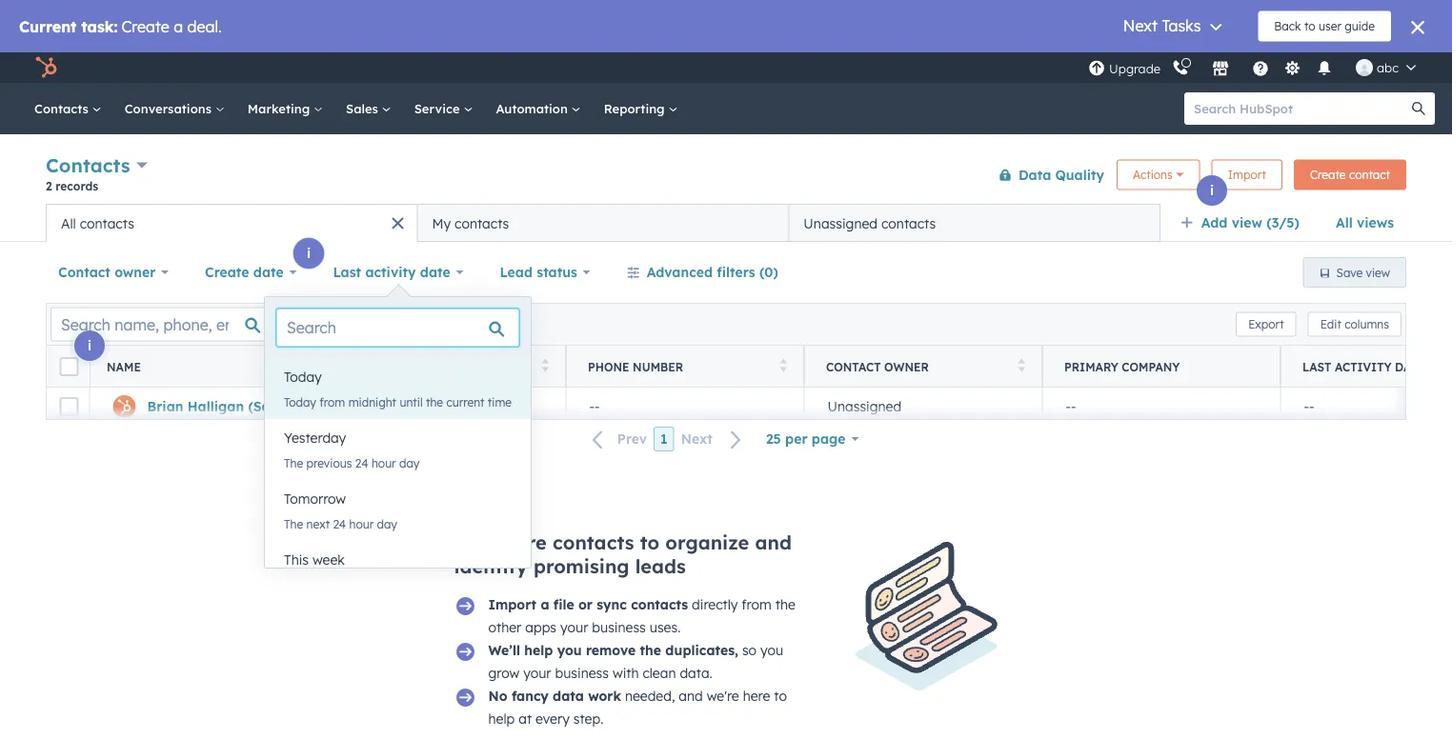 Task type: describe. For each thing, give the bounding box(es) containing it.
2 vertical spatial the
[[640, 642, 661, 659]]

2 -- from the left
[[1066, 398, 1076, 415]]

list box containing today
[[265, 358, 531, 602]]

create for create date
[[205, 264, 249, 281]]

2
[[46, 179, 52, 193]]

Search HubSpot search field
[[1184, 92, 1418, 125]]

no
[[488, 688, 507, 705]]

with
[[613, 665, 639, 682]]

2 records
[[46, 179, 98, 193]]

0 vertical spatial help
[[524, 642, 553, 659]]

press to sort. element for contact owner
[[1018, 359, 1025, 375]]

from inside directly from the other apps your business uses.
[[742, 596, 772, 613]]

a
[[541, 596, 549, 613]]

so
[[742, 642, 757, 659]]

marketing
[[248, 101, 314, 116]]

save
[[1336, 265, 1363, 280]]

this week
[[284, 552, 345, 568]]

marketing link
[[236, 83, 334, 134]]

save view button
[[1303, 257, 1406, 288]]

directly
[[692, 596, 738, 613]]

view for save
[[1366, 265, 1390, 280]]

and inside needed, and we're here to help at every step.
[[679, 688, 703, 705]]

24 for tomorrow
[[333, 517, 346, 531]]

(0)
[[759, 264, 778, 281]]

press to sort. image for phone number
[[780, 359, 787, 372]]

prev button
[[581, 427, 654, 452]]

notifications image
[[1316, 61, 1333, 78]]

1 button
[[654, 427, 674, 452]]

brian halligan (sample contact) link
[[147, 398, 365, 415]]

directly from the other apps your business uses.
[[488, 596, 795, 636]]

views
[[1357, 214, 1394, 231]]

today today from midnight until the current time
[[284, 369, 512, 409]]

contacts inside add more contacts to organize and identify promising leads
[[553, 531, 634, 555]]

i for the topmost the i button
[[1210, 182, 1214, 199]]

leads
[[635, 555, 686, 578]]

business inside directly from the other apps your business uses.
[[592, 619, 646, 636]]

unassigned for unassigned
[[827, 398, 902, 415]]

menu containing abc
[[1086, 52, 1429, 83]]

tomorrow button
[[265, 480, 531, 518]]

calling icon button
[[1164, 55, 1197, 80]]

halligan
[[187, 398, 244, 415]]

you inside so you grow your business with clean data.
[[760, 642, 783, 659]]

tomorrow
[[284, 491, 346, 507]]

export
[[1248, 317, 1284, 332]]

press to sort. element for phone number
[[780, 359, 787, 375]]

prev
[[617, 431, 647, 447]]

3 -- from the left
[[1304, 398, 1314, 415]]

contacts banner
[[46, 150, 1406, 204]]

add for add view (3/5)
[[1201, 214, 1228, 231]]

email
[[350, 360, 387, 374]]

contacts for all contacts
[[80, 215, 134, 232]]

1 press to sort. element from the left
[[303, 359, 311, 375]]

file
[[553, 596, 574, 613]]

automation link
[[484, 83, 592, 134]]

my contacts
[[432, 215, 509, 232]]

needed,
[[625, 688, 675, 705]]

last activity date button
[[321, 253, 476, 292]]

primary company
[[1064, 360, 1180, 374]]

no fancy data work
[[488, 688, 621, 705]]

from inside today today from midnight until the current time
[[319, 395, 345, 409]]

1 you from the left
[[557, 642, 582, 659]]

settings image
[[1284, 61, 1301, 78]]

per
[[785, 431, 807, 447]]

press to sort. image
[[1018, 359, 1025, 372]]

sales
[[346, 101, 382, 116]]

Search search field
[[276, 309, 519, 347]]

0 vertical spatial contacts
[[34, 101, 92, 116]]

advanced filters (0) button
[[614, 253, 791, 292]]

add for add more contacts to organize and identify promising leads
[[454, 531, 492, 555]]

your inside so you grow your business with clean data.
[[523, 665, 551, 682]]

primary
[[1064, 360, 1118, 374]]

status
[[537, 264, 577, 281]]

activity
[[365, 264, 416, 281]]

1
[[660, 431, 668, 447]]

6 - from the left
[[1309, 398, 1314, 415]]

2 - from the left
[[595, 398, 600, 415]]

abc button
[[1344, 52, 1427, 83]]

this week button
[[265, 541, 531, 579]]

date inside 'popup button'
[[420, 264, 450, 281]]

search button
[[1402, 92, 1435, 125]]

export button
[[1236, 312, 1296, 337]]

1 horizontal spatial contact
[[826, 360, 881, 374]]

lead
[[500, 264, 533, 281]]

settings link
[[1281, 58, 1304, 78]]

bh@hubspot.com link
[[351, 398, 467, 415]]

date
[[1395, 360, 1425, 374]]

hubspot image
[[34, 56, 57, 79]]

so you grow your business with clean data.
[[488, 642, 783, 682]]

contact)
[[307, 398, 365, 415]]

remove
[[586, 642, 636, 659]]

contacts for unassigned contacts
[[881, 215, 936, 232]]

Search name, phone, email addresses, or company search field
[[50, 307, 275, 342]]

unassigned contacts button
[[789, 204, 1160, 242]]

contacts inside popup button
[[46, 153, 130, 177]]

24 for yesterday
[[355, 456, 368, 470]]

the inside today today from midnight until the current time
[[426, 395, 443, 409]]

promising
[[533, 555, 629, 578]]

all contacts button
[[46, 204, 417, 242]]

all contacts
[[61, 215, 134, 232]]

organize
[[665, 531, 749, 555]]

help image
[[1252, 61, 1269, 78]]

-- inside button
[[589, 398, 600, 415]]

page
[[812, 431, 846, 447]]

data
[[1018, 166, 1051, 183]]

i for the middle the i button
[[307, 245, 311, 262]]

add more contacts to organize and identify promising leads
[[454, 531, 792, 578]]

1 horizontal spatial contact owner
[[826, 360, 929, 374]]

help button
[[1244, 52, 1277, 83]]

edit
[[1320, 317, 1341, 332]]

last activity date
[[333, 264, 450, 281]]

i for left the i button
[[88, 337, 92, 354]]

save view
[[1336, 265, 1390, 280]]

next button
[[674, 427, 754, 452]]

data.
[[680, 665, 712, 682]]

lead status
[[500, 264, 577, 281]]

contacts link
[[23, 83, 113, 134]]

all for all contacts
[[61, 215, 76, 232]]

press to sort. image for email
[[542, 359, 549, 372]]

brian
[[147, 398, 183, 415]]

tomorrow the next 24 hour day
[[284, 491, 397, 531]]

-- button
[[566, 388, 804, 426]]

contact
[[1349, 168, 1390, 182]]

all views
[[1336, 214, 1394, 231]]

day for yesterday
[[399, 456, 419, 470]]

view for add
[[1232, 214, 1262, 231]]

5 - from the left
[[1304, 398, 1309, 415]]

conversations link
[[113, 83, 236, 134]]

import button
[[1212, 160, 1282, 190]]

owner inside popup button
[[114, 264, 156, 281]]

apps
[[525, 619, 556, 636]]



Task type: vqa. For each thing, say whether or not it's contained in the screenshot.
right i
yes



Task type: locate. For each thing, give the bounding box(es) containing it.
1 vertical spatial 24
[[333, 517, 346, 531]]

0 vertical spatial create
[[1310, 168, 1346, 182]]

press to sort. element for email
[[542, 359, 549, 375]]

from right directly
[[742, 596, 772, 613]]

2 horizontal spatial --
[[1304, 398, 1314, 415]]

the inside yesterday the previous 24 hour day
[[284, 456, 303, 470]]

0 vertical spatial from
[[319, 395, 345, 409]]

clean
[[643, 665, 676, 682]]

0 vertical spatial hour
[[372, 456, 396, 470]]

unassigned inside button
[[804, 215, 878, 232]]

date down the all contacts button
[[253, 264, 284, 281]]

work
[[588, 688, 621, 705]]

1 vertical spatial contact
[[826, 360, 881, 374]]

brian halligan (sample contact)
[[147, 398, 365, 415]]

0 vertical spatial contact owner
[[58, 264, 156, 281]]

contact inside popup button
[[58, 264, 110, 281]]

0 vertical spatial owner
[[114, 264, 156, 281]]

1 vertical spatial from
[[742, 596, 772, 613]]

upgrade
[[1109, 61, 1161, 77]]

next
[[306, 517, 330, 531]]

0 horizontal spatial owner
[[114, 264, 156, 281]]

day up this week button
[[377, 517, 397, 531]]

unassigned inside button
[[827, 398, 902, 415]]

2 horizontal spatial i button
[[1197, 175, 1227, 206]]

2 vertical spatial i button
[[74, 331, 105, 361]]

the for tomorrow
[[284, 517, 303, 531]]

automation
[[496, 101, 571, 116]]

0 vertical spatial and
[[755, 531, 792, 555]]

24 inside yesterday the previous 24 hour day
[[355, 456, 368, 470]]

1 horizontal spatial press to sort. image
[[542, 359, 549, 372]]

add view (3/5) button
[[1168, 204, 1323, 242]]

date right activity
[[420, 264, 450, 281]]

and right organize
[[755, 531, 792, 555]]

1 vertical spatial contacts
[[46, 153, 130, 177]]

create inside button
[[1310, 168, 1346, 182]]

day inside tomorrow the next 24 hour day
[[377, 517, 397, 531]]

3 press to sort. image from the left
[[780, 359, 787, 372]]

needed, and we're here to help at every step.
[[488, 688, 787, 727]]

contacts down hubspot link
[[34, 101, 92, 116]]

1 horizontal spatial i button
[[293, 238, 324, 269]]

1 vertical spatial i button
[[293, 238, 324, 269]]

i button
[[1197, 175, 1227, 206], [293, 238, 324, 269], [74, 331, 105, 361]]

1 today from the top
[[284, 369, 322, 385]]

contact owner down all contacts
[[58, 264, 156, 281]]

all left views
[[1336, 214, 1353, 231]]

import up add view (3/5)
[[1228, 168, 1266, 182]]

the for yesterday
[[284, 456, 303, 470]]

1 vertical spatial create
[[205, 264, 249, 281]]

contact owner inside popup button
[[58, 264, 156, 281]]

contact owner up unassigned button
[[826, 360, 929, 374]]

0 horizontal spatial to
[[640, 531, 659, 555]]

the inside directly from the other apps your business uses.
[[775, 596, 795, 613]]

owner up search name, phone, email addresses, or company search box
[[114, 264, 156, 281]]

2 press to sort. element from the left
[[542, 359, 549, 375]]

owner up unassigned button
[[884, 360, 929, 374]]

1 vertical spatial view
[[1366, 265, 1390, 280]]

all inside button
[[61, 215, 76, 232]]

1 horizontal spatial owner
[[884, 360, 929, 374]]

import up other
[[488, 596, 537, 613]]

press to sort. image up 25
[[780, 359, 787, 372]]

1 vertical spatial help
[[488, 711, 515, 727]]

press to sort. image up contact)
[[303, 359, 311, 372]]

hour up tomorrow button
[[372, 456, 396, 470]]

phone number
[[588, 360, 683, 374]]

3 press to sort. element from the left
[[780, 359, 787, 375]]

your inside directly from the other apps your business uses.
[[560, 619, 588, 636]]

0 horizontal spatial you
[[557, 642, 582, 659]]

25
[[766, 431, 781, 447]]

i up add view (3/5) popup button
[[1210, 182, 1214, 199]]

hour for yesterday
[[372, 456, 396, 470]]

0 vertical spatial unassigned
[[804, 215, 878, 232]]

and inside add more contacts to organize and identify promising leads
[[755, 531, 792, 555]]

filters
[[717, 264, 755, 281]]

1 vertical spatial the
[[284, 517, 303, 531]]

1 horizontal spatial day
[[399, 456, 419, 470]]

0 vertical spatial i
[[1210, 182, 1214, 199]]

create for create contact
[[1310, 168, 1346, 182]]

view inside popup button
[[1232, 214, 1262, 231]]

your down the file
[[560, 619, 588, 636]]

2 press to sort. image from the left
[[542, 359, 549, 372]]

today up (sample on the left of page
[[284, 369, 322, 385]]

1 vertical spatial the
[[775, 596, 795, 613]]

1 horizontal spatial to
[[774, 688, 787, 705]]

1 vertical spatial your
[[523, 665, 551, 682]]

0 horizontal spatial from
[[319, 395, 345, 409]]

0 horizontal spatial your
[[523, 665, 551, 682]]

1 vertical spatial unassigned
[[827, 398, 902, 415]]

you left the remove
[[557, 642, 582, 659]]

0 horizontal spatial contact
[[58, 264, 110, 281]]

your up "fancy"
[[523, 665, 551, 682]]

last down edit
[[1302, 360, 1331, 374]]

24 right next
[[333, 517, 346, 531]]

day inside yesterday the previous 24 hour day
[[399, 456, 419, 470]]

create date
[[205, 264, 284, 281]]

conversations
[[125, 101, 215, 116]]

the inside tomorrow the next 24 hour day
[[284, 517, 303, 531]]

0 vertical spatial day
[[399, 456, 419, 470]]

import for import a file or sync contacts
[[488, 596, 537, 613]]

quality
[[1055, 166, 1104, 183]]

0 horizontal spatial 24
[[333, 517, 346, 531]]

contacts for my contacts
[[455, 215, 509, 232]]

add inside add more contacts to organize and identify promising leads
[[454, 531, 492, 555]]

1 vertical spatial hour
[[349, 517, 374, 531]]

2 the from the top
[[284, 517, 303, 531]]

list box
[[265, 358, 531, 602]]

2 today from the top
[[284, 395, 316, 409]]

0 horizontal spatial view
[[1232, 214, 1262, 231]]

primary company column header
[[1042, 346, 1281, 388]]

2 horizontal spatial i
[[1210, 182, 1214, 199]]

date inside popup button
[[253, 264, 284, 281]]

previous
[[306, 456, 352, 470]]

3 - from the left
[[1066, 398, 1071, 415]]

data quality button
[[986, 156, 1105, 194]]

-- up prev button
[[589, 398, 600, 415]]

last for last activity date
[[333, 264, 361, 281]]

2 you from the left
[[760, 642, 783, 659]]

add view (3/5)
[[1201, 214, 1300, 231]]

help down apps
[[524, 642, 553, 659]]

0 horizontal spatial date
[[253, 264, 284, 281]]

0 vertical spatial 24
[[355, 456, 368, 470]]

the down yesterday
[[284, 456, 303, 470]]

last activity date (edt
[[1302, 360, 1452, 374]]

from up yesterday
[[319, 395, 345, 409]]

search image
[[1412, 102, 1425, 115]]

1 vertical spatial day
[[377, 517, 397, 531]]

to inside needed, and we're here to help at every step.
[[774, 688, 787, 705]]

today button
[[265, 358, 531, 396]]

0 vertical spatial import
[[1228, 168, 1266, 182]]

1 date from the left
[[253, 264, 284, 281]]

hour right next
[[349, 517, 374, 531]]

1 horizontal spatial and
[[755, 531, 792, 555]]

create down the all contacts button
[[205, 264, 249, 281]]

add left more
[[454, 531, 492, 555]]

sales link
[[334, 83, 403, 134]]

activity
[[1335, 360, 1392, 374]]

view right the save at the top right
[[1366, 265, 1390, 280]]

0 horizontal spatial press to sort. image
[[303, 359, 311, 372]]

all for all views
[[1336, 214, 1353, 231]]

next
[[681, 431, 713, 447]]

today
[[284, 369, 322, 385], [284, 395, 316, 409]]

1 horizontal spatial date
[[420, 264, 450, 281]]

bh@hubspot.com button
[[328, 388, 566, 426]]

abc
[[1377, 60, 1399, 75]]

0 horizontal spatial contact owner
[[58, 264, 156, 281]]

view inside "button"
[[1366, 265, 1390, 280]]

reporting link
[[592, 83, 689, 134]]

edit columns button
[[1308, 312, 1402, 337]]

the right directly
[[775, 596, 795, 613]]

we'll
[[488, 642, 520, 659]]

yesterday the previous 24 hour day
[[284, 430, 419, 470]]

last left activity
[[333, 264, 361, 281]]

business up we'll help you remove the duplicates,
[[592, 619, 646, 636]]

this
[[284, 552, 309, 568]]

0 vertical spatial business
[[592, 619, 646, 636]]

2 horizontal spatial the
[[775, 596, 795, 613]]

yesterday
[[284, 430, 346, 446]]

0 vertical spatial add
[[1201, 214, 1228, 231]]

number
[[633, 360, 683, 374]]

name
[[107, 360, 141, 374]]

the up clean at bottom
[[640, 642, 661, 659]]

marketplaces button
[[1201, 52, 1241, 83]]

every
[[535, 711, 570, 727]]

1 horizontal spatial your
[[560, 619, 588, 636]]

last inside 'popup button'
[[333, 264, 361, 281]]

import inside button
[[1228, 168, 1266, 182]]

4 press to sort. element from the left
[[1018, 359, 1025, 375]]

import a file or sync contacts
[[488, 596, 688, 613]]

1 vertical spatial contact owner
[[826, 360, 929, 374]]

upgrade image
[[1088, 61, 1105, 78]]

to right the here
[[774, 688, 787, 705]]

and down data.
[[679, 688, 703, 705]]

0 horizontal spatial help
[[488, 711, 515, 727]]

business up data
[[555, 665, 609, 682]]

0 vertical spatial view
[[1232, 214, 1262, 231]]

contact down all contacts
[[58, 264, 110, 281]]

create contact button
[[1294, 160, 1406, 190]]

calling icon image
[[1172, 60, 1189, 77]]

0 horizontal spatial --
[[589, 398, 600, 415]]

1 horizontal spatial help
[[524, 642, 553, 659]]

here
[[743, 688, 770, 705]]

0 horizontal spatial import
[[488, 596, 537, 613]]

create contact
[[1310, 168, 1390, 182]]

business inside so you grow your business with clean data.
[[555, 665, 609, 682]]

0 horizontal spatial and
[[679, 688, 703, 705]]

day
[[399, 456, 419, 470], [377, 517, 397, 531]]

my contacts button
[[417, 204, 789, 242]]

hour inside yesterday the previous 24 hour day
[[372, 456, 396, 470]]

1 horizontal spatial create
[[1310, 168, 1346, 182]]

1 all from the left
[[1336, 214, 1353, 231]]

contact up page
[[826, 360, 881, 374]]

1 - from the left
[[589, 398, 595, 415]]

press to sort. element up 25
[[780, 359, 787, 375]]

my
[[432, 215, 451, 232]]

create inside popup button
[[205, 264, 249, 281]]

0 horizontal spatial the
[[426, 395, 443, 409]]

last for last activity date (edt
[[1302, 360, 1331, 374]]

lead status button
[[487, 253, 603, 292]]

i button right the create date
[[293, 238, 324, 269]]

hour for tomorrow
[[349, 517, 374, 531]]

today up yesterday
[[284, 395, 316, 409]]

0 vertical spatial the
[[284, 456, 303, 470]]

help down the no
[[488, 711, 515, 727]]

hour inside tomorrow the next 24 hour day
[[349, 517, 374, 531]]

1 -- from the left
[[589, 398, 600, 415]]

contacts up records
[[46, 153, 130, 177]]

yesterday button
[[265, 419, 531, 457]]

0 vertical spatial the
[[426, 395, 443, 409]]

24
[[355, 456, 368, 470], [333, 517, 346, 531]]

0 vertical spatial last
[[333, 264, 361, 281]]

edit columns
[[1320, 317, 1389, 332]]

last
[[333, 264, 361, 281], [1302, 360, 1331, 374]]

0 horizontal spatial i
[[88, 337, 92, 354]]

2 horizontal spatial press to sort. image
[[780, 359, 787, 372]]

1 horizontal spatial i
[[307, 245, 311, 262]]

import for import
[[1228, 168, 1266, 182]]

to inside add more contacts to organize and identify promising leads
[[640, 531, 659, 555]]

you right "so"
[[760, 642, 783, 659]]

24 right previous
[[355, 456, 368, 470]]

sync
[[597, 596, 627, 613]]

hour
[[372, 456, 396, 470], [349, 517, 374, 531]]

1 vertical spatial to
[[774, 688, 787, 705]]

day for tomorrow
[[377, 517, 397, 531]]

1 vertical spatial today
[[284, 395, 316, 409]]

import
[[1228, 168, 1266, 182], [488, 596, 537, 613]]

1 vertical spatial i
[[307, 245, 311, 262]]

advanced filters (0)
[[647, 264, 778, 281]]

press to sort. element left phone
[[542, 359, 549, 375]]

data quality
[[1018, 166, 1104, 183]]

actions
[[1133, 168, 1173, 182]]

1 horizontal spatial view
[[1366, 265, 1390, 280]]

0 vertical spatial to
[[640, 531, 659, 555]]

press to sort. element
[[303, 359, 311, 375], [542, 359, 549, 375], [780, 359, 787, 375], [1018, 359, 1025, 375]]

i button left name
[[74, 331, 105, 361]]

press to sort. element left primary on the right
[[1018, 359, 1025, 375]]

0 horizontal spatial i button
[[74, 331, 105, 361]]

1 press to sort. image from the left
[[303, 359, 311, 372]]

to left organize
[[640, 531, 659, 555]]

1 horizontal spatial from
[[742, 596, 772, 613]]

0 vertical spatial your
[[560, 619, 588, 636]]

add down import button
[[1201, 214, 1228, 231]]

all down 2 records at the left of the page
[[61, 215, 76, 232]]

the left next
[[284, 517, 303, 531]]

pagination navigation
[[581, 427, 754, 452]]

0 vertical spatial today
[[284, 369, 322, 385]]

1 horizontal spatial --
[[1066, 398, 1076, 415]]

-- down primary on the right
[[1066, 398, 1076, 415]]

1 vertical spatial add
[[454, 531, 492, 555]]

1 horizontal spatial you
[[760, 642, 783, 659]]

0 vertical spatial contact
[[58, 264, 110, 281]]

data
[[553, 688, 584, 705]]

1 vertical spatial business
[[555, 665, 609, 682]]

the right until
[[426, 395, 443, 409]]

we're
[[707, 688, 739, 705]]

press to sort. image left phone
[[542, 359, 549, 372]]

i down the all contacts button
[[307, 245, 311, 262]]

0 vertical spatial i button
[[1197, 175, 1227, 206]]

view
[[1232, 214, 1262, 231], [1366, 265, 1390, 280]]

unassigned for unassigned contacts
[[804, 215, 878, 232]]

contact owner
[[58, 264, 156, 281], [826, 360, 929, 374]]

1 horizontal spatial 24
[[355, 456, 368, 470]]

24 inside tomorrow the next 24 hour day
[[333, 517, 346, 531]]

contact owner button
[[46, 253, 181, 292]]

(3/5)
[[1266, 214, 1300, 231]]

create left contact
[[1310, 168, 1346, 182]]

1 vertical spatial last
[[1302, 360, 1331, 374]]

day up tomorrow button
[[399, 456, 419, 470]]

unassigned button
[[804, 388, 1042, 426]]

from
[[319, 395, 345, 409], [742, 596, 772, 613]]

press to sort. element up contact)
[[303, 359, 311, 375]]

1 horizontal spatial add
[[1201, 214, 1228, 231]]

contacts
[[80, 215, 134, 232], [455, 215, 509, 232], [881, 215, 936, 232], [553, 531, 634, 555], [631, 596, 688, 613]]

1 vertical spatial owner
[[884, 360, 929, 374]]

0 horizontal spatial create
[[205, 264, 249, 281]]

business
[[592, 619, 646, 636], [555, 665, 609, 682]]

identify
[[454, 555, 528, 578]]

2 all from the left
[[61, 215, 76, 232]]

view left (3/5)
[[1232, 214, 1262, 231]]

0 horizontal spatial last
[[333, 264, 361, 281]]

time
[[488, 395, 512, 409]]

menu
[[1086, 52, 1429, 83]]

1 the from the top
[[284, 456, 303, 470]]

0 horizontal spatial day
[[377, 517, 397, 531]]

press to sort. image
[[303, 359, 311, 372], [542, 359, 549, 372], [780, 359, 787, 372]]

help inside needed, and we're here to help at every step.
[[488, 711, 515, 727]]

uses.
[[650, 619, 681, 636]]

0 horizontal spatial add
[[454, 531, 492, 555]]

1 horizontal spatial import
[[1228, 168, 1266, 182]]

1 vertical spatial and
[[679, 688, 703, 705]]

all views link
[[1323, 204, 1406, 242]]

or
[[578, 596, 593, 613]]

4 - from the left
[[1071, 398, 1076, 415]]

and
[[755, 531, 792, 555], [679, 688, 703, 705]]

i down contact owner popup button
[[88, 337, 92, 354]]

contacts inside button
[[455, 215, 509, 232]]

fancy
[[512, 688, 549, 705]]

contacts button
[[46, 151, 148, 179]]

add inside popup button
[[1201, 214, 1228, 231]]

marketplaces image
[[1212, 61, 1229, 78]]

0 horizontal spatial all
[[61, 215, 76, 232]]

gary orlando image
[[1356, 59, 1373, 76]]

contacts
[[34, 101, 92, 116], [46, 153, 130, 177]]

2 vertical spatial i
[[88, 337, 92, 354]]

i button up add view (3/5)
[[1197, 175, 1227, 206]]

2 date from the left
[[420, 264, 450, 281]]

-- down last activity date (edt
[[1304, 398, 1314, 415]]

1 horizontal spatial the
[[640, 642, 661, 659]]

1 horizontal spatial all
[[1336, 214, 1353, 231]]

until
[[400, 395, 423, 409]]



